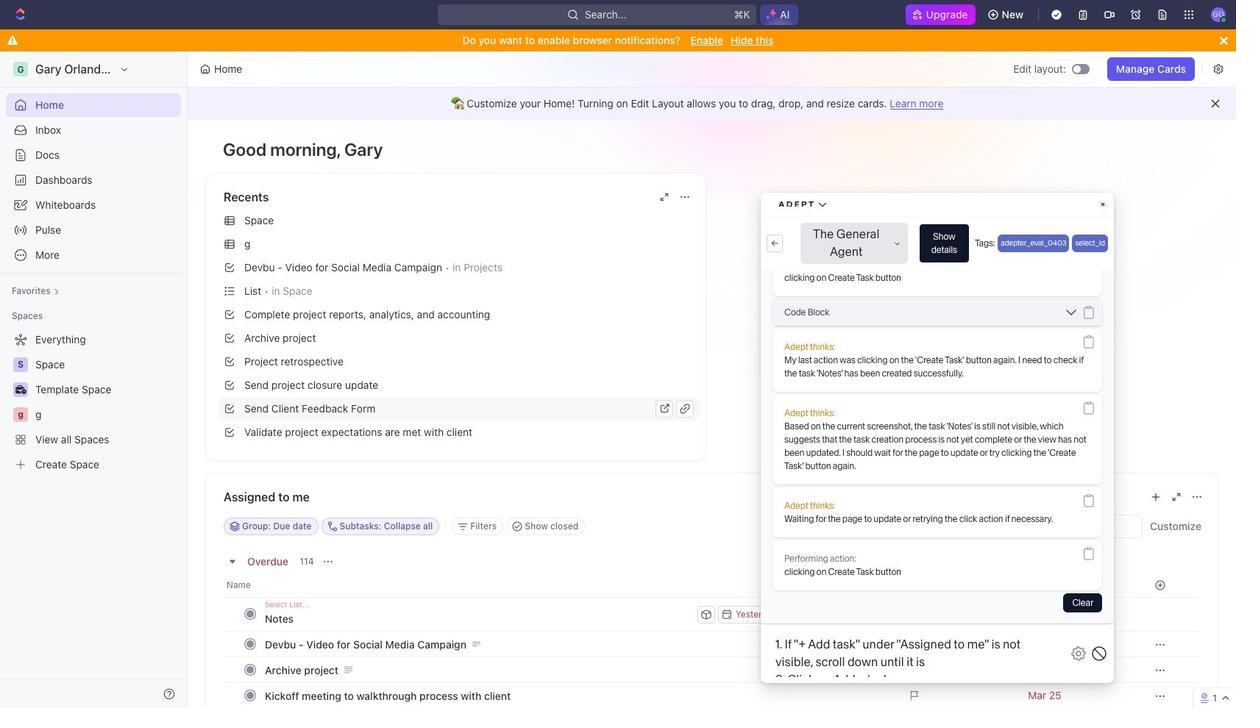 Task type: vqa. For each thing, say whether or not it's contained in the screenshot.
user group icon
no



Task type: locate. For each thing, give the bounding box(es) containing it.
g, , element
[[13, 408, 28, 423]]

business time image
[[15, 386, 26, 395]]

Task name or type '/' for commands text field
[[265, 607, 695, 631]]

tree
[[6, 328, 181, 477]]

Search tasks... text field
[[995, 516, 1142, 538]]

space, , element
[[13, 358, 28, 372]]

alert
[[188, 88, 1237, 120]]



Task type: describe. For each thing, give the bounding box(es) containing it.
gary orlando's workspace, , element
[[13, 62, 28, 77]]

tree inside "sidebar" navigation
[[6, 328, 181, 477]]

sidebar navigation
[[0, 52, 191, 709]]



